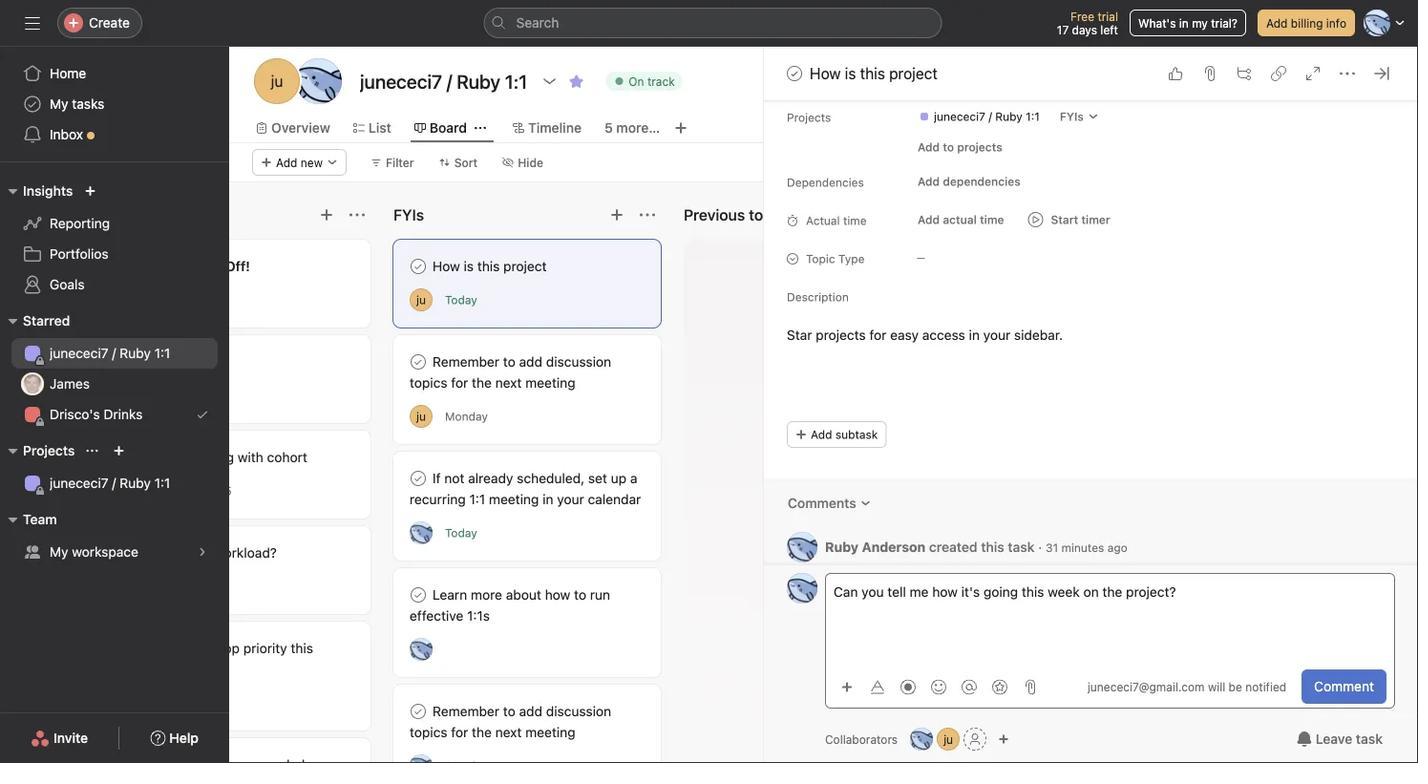Task type: vqa. For each thing, say whether or not it's contained in the screenshot.
right How is this project
yes



Task type: describe. For each thing, give the bounding box(es) containing it.
0 horizontal spatial 5
[[225, 484, 232, 498]]

attachments: add a file to this task, how is this project image
[[1203, 66, 1218, 81]]

fyis inside fyis dropdown button
[[1060, 110, 1084, 123]]

remove task from junececi7 / ruby 1:1 element
[[1112, 103, 1139, 130]]

for for 1st completed checkbox from the bottom
[[451, 725, 468, 740]]

junececi7 / ruby 1:1 link inside projects element
[[11, 468, 218, 499]]

you
[[862, 584, 884, 600]]

up
[[611, 470, 627, 486]]

meeting
[[184, 449, 234, 465]]

add to projects
[[918, 140, 1003, 154]]

topics for second completed icon from the top
[[410, 375, 448, 391]]

1 vertical spatial is
[[464, 258, 474, 274]]

insert an object image
[[842, 682, 853, 693]]

more…
[[616, 120, 660, 136]]

leave
[[1316, 731, 1353, 747]]

filter
[[386, 156, 414, 169]]

comments button
[[776, 486, 884, 521]]

on
[[1084, 584, 1099, 600]]

new project or portfolio image
[[113, 445, 125, 457]]

add for add billing info
[[1267, 16, 1288, 30]]

ruby anderson link
[[825, 539, 926, 555]]

run
[[590, 587, 610, 603]]

remember for second completed icon from the top
[[433, 354, 500, 370]]

trial
[[1098, 10, 1119, 23]]

2 more section actions image from the left
[[640, 207, 655, 223]]

trial?
[[1211, 16, 1238, 30]]

attach a file or paste an image image
[[1023, 680, 1038, 695]]

new image
[[84, 185, 96, 197]]

description
[[787, 290, 849, 304]]

hide
[[518, 156, 543, 169]]

what's
[[142, 640, 185, 656]]

my tasks link
[[11, 89, 218, 119]]

global element
[[0, 47, 229, 161]]

5 completed image from the top
[[407, 700, 430, 723]]

your inside what's your top priority this week?
[[189, 640, 216, 656]]

insights element
[[0, 174, 229, 304]]

in inside main content
[[969, 327, 980, 343]]

hide sidebar image
[[25, 15, 40, 31]]

3 completed checkbox from the top
[[407, 700, 430, 723]]

1 vertical spatial project
[[504, 258, 547, 274]]

a
[[630, 470, 638, 486]]

can you tell me how it's going this week on the project?
[[834, 584, 1176, 600]]

my for my tasks
[[50, 96, 68, 112]]

search list box
[[484, 8, 942, 38]]

how is this project inside dialog
[[810, 64, 938, 83]]

going
[[984, 584, 1018, 600]]

what's your top priority this week?
[[119, 640, 313, 677]]

group meeting with cohort
[[142, 449, 307, 465]]

on
[[629, 75, 644, 88]]

time inside dropdown button
[[980, 213, 1004, 226]]

remember to add discussion topics for the next meeting for fifth completed icon from the top of the page
[[410, 704, 611, 740]]

17
[[1057, 23, 1069, 36]]

add tab image
[[674, 120, 689, 136]]

ra for ra button below record a video image
[[914, 733, 930, 746]]

add dependencies button
[[909, 168, 1029, 195]]

free
[[1071, 10, 1095, 23]]

portfolios
[[50, 246, 109, 262]]

main content containing star projects for easy access in your sidebar.
[[764, 0, 1419, 587]]

today for not
[[445, 526, 477, 540]]

at mention image
[[962, 680, 977, 695]]

completed checkbox inside how is this project dialog
[[783, 62, 806, 85]]

ra up overview
[[309, 72, 329, 90]]

close details image
[[1375, 66, 1390, 81]]

free trial 17 days left
[[1057, 10, 1119, 36]]

to inside learn more about how to run effective 1:1s
[[574, 587, 587, 603]]

star projects for easy access in your sidebar.
[[787, 327, 1063, 343]]

5 more…
[[605, 120, 660, 136]]

not
[[444, 470, 465, 486]]

topics for fifth completed icon from the top of the page
[[410, 725, 448, 740]]

projects element
[[0, 434, 229, 502]]

5 inside dropdown button
[[605, 120, 613, 136]]

how inside learn more about how to run effective 1:1s
[[545, 587, 571, 603]]

drisco's drinks link
[[11, 399, 218, 430]]

priority
[[243, 640, 287, 656]]

ra button down comments
[[787, 532, 818, 563]]

copy task link image
[[1271, 66, 1287, 81]]

junececi7@gmail.com will be notified
[[1088, 681, 1287, 694]]

add new
[[276, 156, 323, 169]]

actual time
[[806, 214, 867, 227]]

in inside what's in my trial? 'button'
[[1180, 16, 1189, 30]]

first day!
[[142, 354, 204, 370]]

1:1 inside projects element
[[154, 475, 170, 491]]

discussion for second completed icon from the top
[[546, 354, 611, 370]]

this inside what's your top priority this week?
[[291, 640, 313, 656]]

your inside how is this project dialog
[[984, 327, 1011, 343]]

filter button
[[362, 149, 423, 176]]

junececi7@gmail.com
[[1088, 681, 1205, 694]]

is inside dialog
[[845, 64, 856, 83]]

minutes
[[1062, 541, 1105, 554]]

1 add task image from the left
[[319, 207, 334, 223]]

ra button left can
[[787, 573, 818, 604]]

drisco's
[[50, 406, 100, 422]]

start timer button
[[1021, 206, 1118, 233]]

add for add dependencies
[[918, 175, 940, 188]]

/ inside how is this project dialog
[[989, 110, 992, 123]]

me
[[910, 584, 929, 600]]

effective
[[410, 608, 464, 624]]

billing
[[1291, 16, 1323, 30]]

2 completed image from the top
[[407, 351, 430, 373]]

add for second completed icon from the top
[[519, 354, 543, 370]]

junececi7 for the middle junececi7 / ruby 1:1 link
[[50, 345, 108, 361]]

meeting inside if not already scheduled, set up a recurring 1:1 meeting in your calendar
[[489, 491, 539, 507]]

the for second completed icon from the top
[[472, 375, 492, 391]]

formatting image
[[870, 680, 886, 695]]

add to projects button
[[909, 134, 1011, 160]]

·
[[1039, 539, 1042, 555]]

tell
[[888, 584, 906, 600]]

ra for ra button left of can
[[795, 582, 810, 595]]

day!
[[175, 354, 204, 370]]

already
[[468, 470, 513, 486]]

task inside button
[[1356, 731, 1383, 747]]

add for fifth completed icon from the top of the page
[[519, 704, 543, 719]]

more
[[471, 587, 502, 603]]

anderson
[[862, 539, 926, 555]]

recurring
[[410, 491, 466, 507]]

ra for ra button underneath comments
[[795, 541, 810, 554]]

more actions for this task image
[[1340, 66, 1355, 81]]

sort
[[454, 156, 478, 169]]

3 completed image from the top
[[407, 467, 430, 490]]

kick-
[[192, 258, 225, 274]]

home
[[50, 65, 86, 81]]

if not already scheduled, set up a recurring 1:1 meeting in your calendar
[[410, 470, 641, 507]]

full screen image
[[1306, 66, 1321, 81]]

nov 5 button
[[155, 484, 232, 498]]

the for fifth completed icon from the top of the page
[[472, 725, 492, 740]]

with
[[238, 449, 263, 465]]

add new button
[[252, 149, 347, 176]]

remember for fifth completed icon from the top of the page
[[433, 704, 500, 719]]

see details, my workspace image
[[197, 546, 208, 558]]

drinks
[[104, 406, 143, 422]]

sort button
[[430, 149, 486, 176]]

leave task button
[[1285, 722, 1396, 757]]

0 horizontal spatial fyis
[[394, 206, 424, 224]]

1 more section actions image from the left
[[350, 207, 365, 223]]

completed checkbox for learn more about how to run effective 1:1s
[[407, 584, 430, 607]]

junececi7 / ruby 1:1 inside projects element
[[50, 475, 170, 491]]

what's
[[1139, 16, 1176, 30]]

1:1 inside starred 'element'
[[154, 345, 170, 361]]

my tasks
[[50, 96, 104, 112]]

1 completed image from the top
[[407, 255, 430, 278]]

comment button
[[1302, 670, 1387, 704]]

add or remove collaborators image
[[998, 734, 1010, 745]]

add for add subtask
[[811, 428, 832, 441]]

project kick-off!
[[142, 258, 250, 274]]

today button for is
[[445, 293, 477, 307]]

how inside dialog
[[810, 64, 841, 83]]

how's your workload?
[[142, 545, 277, 561]]

how's
[[142, 545, 180, 561]]

portfolios link
[[11, 239, 218, 269]]

ju inside how is this project dialog
[[944, 733, 953, 746]]

2 add task image from the left
[[609, 207, 625, 223]]

today for is
[[445, 293, 477, 307]]

type
[[839, 252, 865, 266]]



Task type: locate. For each thing, give the bounding box(es) containing it.
2 horizontal spatial in
[[1180, 16, 1189, 30]]

2 vertical spatial ju button
[[937, 728, 960, 751]]

2 vertical spatial junececi7 / ruby 1:1
[[50, 475, 170, 491]]

0 vertical spatial junececi7 / ruby 1:1
[[934, 110, 1040, 123]]

on track
[[629, 75, 675, 88]]

task right "leave"
[[1356, 731, 1383, 747]]

0 horizontal spatial how
[[433, 258, 460, 274]]

1 vertical spatial junececi7
[[50, 345, 108, 361]]

junececi7 / ruby 1:1 link down new project or portfolio icon
[[11, 468, 218, 499]]

calendar
[[588, 491, 641, 507]]

my for my workspace
[[50, 544, 68, 560]]

add for add new
[[276, 156, 298, 169]]

add actual time button
[[909, 206, 1013, 233]]

0 vertical spatial /
[[989, 110, 992, 123]]

ra button down recurring
[[410, 522, 433, 544]]

remove from starred image
[[569, 74, 584, 89]]

start timer
[[1051, 213, 1111, 226]]

junececi7 inside main content
[[934, 110, 986, 123]]

0 vertical spatial completed checkbox
[[407, 351, 430, 373]]

add billing info
[[1267, 16, 1347, 30]]

add up add dependencies button
[[918, 140, 940, 154]]

0 vertical spatial remember to add discussion topics for the next meeting
[[410, 354, 611, 391]]

1 horizontal spatial project
[[889, 64, 938, 83]]

remember
[[433, 354, 500, 370], [433, 704, 500, 719]]

1 vertical spatial completed checkbox
[[407, 467, 430, 490]]

on track button
[[597, 68, 691, 95]]

junececi7 for junececi7 / ruby 1:1 link in projects element
[[50, 475, 108, 491]]

junececi7 down show options, current sort, top icon
[[50, 475, 108, 491]]

2 today from the top
[[445, 526, 477, 540]]

2 vertical spatial completed checkbox
[[407, 584, 430, 607]]

add subtask
[[811, 428, 878, 441]]

time right actual
[[980, 213, 1004, 226]]

my down team
[[50, 544, 68, 560]]

comments
[[788, 495, 857, 511]]

previous topics
[[684, 206, 793, 224]]

2 topics from the top
[[410, 725, 448, 740]]

how inside dialog
[[933, 584, 958, 600]]

0 vertical spatial completed checkbox
[[783, 62, 806, 85]]

projects right star
[[816, 327, 866, 343]]

1 horizontal spatial fyis
[[1060, 110, 1084, 123]]

1 discussion from the top
[[546, 354, 611, 370]]

/ inside projects element
[[112, 475, 116, 491]]

0 vertical spatial junececi7 / ruby 1:1 link
[[911, 107, 1048, 126]]

start
[[1051, 213, 1079, 226]]

2 vertical spatial for
[[451, 725, 468, 740]]

1 horizontal spatial in
[[969, 327, 980, 343]]

1 vertical spatial ju button
[[410, 405, 433, 428]]

show options, current sort, top image
[[86, 445, 98, 457]]

projects left show options, current sort, top icon
[[23, 443, 75, 459]]

1 vertical spatial topics
[[410, 725, 448, 740]]

1 completed checkbox from the top
[[407, 351, 430, 373]]

timer
[[1082, 213, 1111, 226]]

/ inside starred 'element'
[[112, 345, 116, 361]]

add task image down new
[[319, 207, 334, 223]]

Completed checkbox
[[783, 62, 806, 85], [407, 255, 430, 278], [407, 584, 430, 607]]

1 vertical spatial for
[[451, 375, 468, 391]]

my workspace link
[[11, 537, 218, 567]]

toolbar
[[834, 673, 1044, 701]]

add down add to projects at the top of the page
[[918, 175, 940, 188]]

0 vertical spatial projects
[[787, 111, 831, 124]]

junececi7 / ruby 1:1 link
[[911, 107, 1048, 126], [11, 338, 218, 369], [11, 468, 218, 499]]

Completed checkbox
[[407, 351, 430, 373], [407, 467, 430, 490], [407, 700, 430, 723]]

1 vertical spatial /
[[112, 345, 116, 361]]

0 vertical spatial meeting
[[526, 375, 576, 391]]

1 horizontal spatial 5
[[605, 120, 613, 136]]

0 vertical spatial 5
[[605, 120, 613, 136]]

meeting for fifth completed icon from the top of the page
[[526, 725, 576, 740]]

ruby left day!
[[120, 345, 151, 361]]

0 horizontal spatial projects
[[23, 443, 75, 459]]

time
[[980, 213, 1004, 226], [843, 214, 867, 227]]

ruby inside projects element
[[120, 475, 151, 491]]

0 vertical spatial topics
[[410, 375, 448, 391]]

my
[[1192, 16, 1208, 30]]

board
[[430, 120, 467, 136]]

dependencies
[[787, 176, 864, 189]]

meeting for second completed icon from the top
[[526, 375, 576, 391]]

ra down effective
[[414, 643, 429, 656]]

1 vertical spatial next
[[495, 725, 522, 740]]

completed checkbox for ra
[[407, 467, 430, 490]]

completed checkbox for how is this project
[[407, 255, 430, 278]]

0 vertical spatial discussion
[[546, 354, 611, 370]]

1 vertical spatial projects
[[23, 443, 75, 459]]

2 add from the top
[[519, 704, 543, 719]]

0 vertical spatial how is this project
[[810, 64, 938, 83]]

ruby down comments popup button
[[825, 539, 859, 555]]

0 vertical spatial how
[[810, 64, 841, 83]]

junececi7 inside starred 'element'
[[50, 345, 108, 361]]

1:1 left day!
[[154, 345, 170, 361]]

junececi7 / ruby 1:1 up james at left
[[50, 345, 170, 361]]

project
[[889, 64, 938, 83], [504, 258, 547, 274]]

1 add from the top
[[519, 354, 543, 370]]

junececi7 inside projects element
[[50, 475, 108, 491]]

remember to add discussion topics for the next meeting for second completed icon from the top
[[410, 354, 611, 391]]

projects
[[787, 111, 831, 124], [23, 443, 75, 459]]

1:1 down group
[[154, 475, 170, 491]]

2 vertical spatial junececi7
[[50, 475, 108, 491]]

ruby inside starred 'element'
[[120, 345, 151, 361]]

ju button for how is this project
[[410, 288, 433, 311]]

0 vertical spatial the
[[472, 375, 492, 391]]

0 horizontal spatial projects
[[816, 327, 866, 343]]

1 vertical spatial discussion
[[546, 704, 611, 719]]

topic type
[[806, 252, 865, 266]]

1 horizontal spatial time
[[980, 213, 1004, 226]]

1 vertical spatial projects
[[816, 327, 866, 343]]

2 vertical spatial junececi7 / ruby 1:1 link
[[11, 468, 218, 499]]

for inside main content
[[870, 327, 887, 343]]

how right about on the bottom
[[545, 587, 571, 603]]

add left actual
[[918, 213, 940, 226]]

more section actions image
[[350, 207, 365, 223], [640, 207, 655, 223]]

junececi7 up james at left
[[50, 345, 108, 361]]

starred
[[23, 313, 70, 329]]

ruby up add to projects button
[[996, 110, 1023, 123]]

starred element
[[0, 304, 229, 434]]

workspace
[[72, 544, 138, 560]]

0 vertical spatial is
[[845, 64, 856, 83]]

1 vertical spatial junececi7 / ruby 1:1
[[50, 345, 170, 361]]

learn
[[433, 587, 467, 603]]

projects
[[957, 140, 1003, 154], [816, 327, 866, 343]]

ra button
[[410, 522, 433, 544], [787, 532, 818, 563], [787, 573, 818, 604], [410, 638, 433, 661], [910, 728, 933, 751]]

0 vertical spatial next
[[495, 375, 522, 391]]

add inside popup button
[[276, 156, 298, 169]]

2 vertical spatial the
[[472, 725, 492, 740]]

in inside if not already scheduled, set up a recurring 1:1 meeting in your calendar
[[543, 491, 554, 507]]

0 vertical spatial my
[[50, 96, 68, 112]]

2 remember from the top
[[433, 704, 500, 719]]

—
[[917, 252, 925, 263]]

1 horizontal spatial how is this project
[[810, 64, 938, 83]]

completed image
[[407, 255, 430, 278], [407, 351, 430, 373], [407, 467, 430, 490], [407, 584, 430, 607], [407, 700, 430, 723]]

invite button
[[18, 721, 100, 756]]

show options image
[[542, 74, 557, 89]]

1 horizontal spatial more section actions image
[[640, 207, 655, 223]]

for
[[870, 327, 887, 343], [451, 375, 468, 391], [451, 725, 468, 740]]

1:1 down already
[[470, 491, 485, 507]]

4 completed image from the top
[[407, 584, 430, 607]]

31
[[1046, 541, 1059, 554]]

add left billing
[[1267, 16, 1288, 30]]

1 horizontal spatial projects
[[957, 140, 1003, 154]]

0 vertical spatial ju button
[[410, 288, 433, 311]]

your left sidebar.
[[984, 327, 1011, 343]]

add subtask button
[[787, 421, 887, 448]]

0 vertical spatial projects
[[957, 140, 1003, 154]]

in
[[1180, 16, 1189, 30], [969, 327, 980, 343], [543, 491, 554, 507]]

next for 1st completed checkbox from the bottom
[[495, 725, 522, 740]]

add task image down '5 more…' dropdown button
[[609, 207, 625, 223]]

1 vertical spatial task
[[1356, 731, 1383, 747]]

top
[[219, 640, 240, 656]]

/ up add to projects button
[[989, 110, 992, 123]]

projects button
[[0, 439, 75, 462]]

2 completed checkbox from the top
[[407, 467, 430, 490]]

0 vertical spatial in
[[1180, 16, 1189, 30]]

teams element
[[0, 502, 229, 571]]

completed checkbox for ju
[[407, 351, 430, 373]]

in right 'access'
[[969, 327, 980, 343]]

search
[[516, 15, 559, 31]]

appreciations image
[[992, 680, 1008, 695]]

1 today button from the top
[[445, 293, 477, 307]]

topic
[[806, 252, 835, 266]]

what's in my trial?
[[1139, 16, 1238, 30]]

2 next from the top
[[495, 725, 522, 740]]

add task image
[[319, 207, 334, 223], [609, 207, 625, 223]]

list
[[369, 120, 391, 136]]

your inside if not already scheduled, set up a recurring 1:1 meeting in your calendar
[[557, 491, 584, 507]]

board link
[[414, 117, 467, 139]]

today button
[[445, 293, 477, 307], [445, 526, 477, 540]]

your down scheduled,
[[557, 491, 584, 507]]

what's in my trial? button
[[1130, 10, 1247, 36]]

1 vertical spatial meeting
[[489, 491, 539, 507]]

1 vertical spatial my
[[50, 544, 68, 560]]

1 today from the top
[[445, 293, 477, 307]]

james
[[50, 376, 90, 392]]

more section actions image down more…
[[640, 207, 655, 223]]

junececi7 / ruby 1:1 inside how is this project dialog
[[934, 110, 1040, 123]]

discussion for fifth completed icon from the top of the page
[[546, 704, 611, 719]]

ra inside main content
[[795, 541, 810, 554]]

left
[[1101, 23, 1119, 36]]

None text field
[[355, 64, 532, 98]]

0 vertical spatial fyis
[[1060, 110, 1084, 123]]

add
[[1267, 16, 1288, 30], [918, 140, 940, 154], [276, 156, 298, 169], [918, 175, 940, 188], [918, 213, 940, 226], [811, 428, 832, 441]]

help
[[169, 730, 199, 746]]

notified
[[1246, 681, 1287, 694]]

ra left can
[[795, 582, 810, 595]]

5 left more…
[[605, 120, 613, 136]]

2 vertical spatial completed checkbox
[[407, 700, 430, 723]]

1 horizontal spatial add task image
[[609, 207, 625, 223]]

5 right nov
[[225, 484, 232, 498]]

access
[[923, 327, 966, 343]]

days
[[1072, 23, 1098, 36]]

0 horizontal spatial project
[[504, 258, 547, 274]]

main content
[[764, 0, 1419, 587]]

time right 'actual'
[[843, 214, 867, 227]]

5 more… button
[[605, 117, 660, 139]]

5
[[605, 120, 613, 136], [225, 484, 232, 498]]

1 vertical spatial junececi7 / ruby 1:1 link
[[11, 338, 218, 369]]

ra down record a video image
[[914, 733, 930, 746]]

easy
[[890, 327, 919, 343]]

ra for ra button underneath recurring
[[414, 526, 429, 540]]

1 vertical spatial in
[[969, 327, 980, 343]]

junececi7 up add to projects button
[[934, 110, 986, 123]]

projects inside how is this project dialog
[[787, 111, 831, 124]]

how
[[810, 64, 841, 83], [433, 258, 460, 274]]

your left top
[[189, 640, 216, 656]]

is
[[845, 64, 856, 83], [464, 258, 474, 274]]

to inside add to projects button
[[943, 140, 954, 154]]

1 vertical spatial add
[[519, 704, 543, 719]]

junececi7 / ruby 1:1
[[934, 110, 1040, 123], [50, 345, 170, 361], [50, 475, 170, 491]]

0 likes. click to like this task image
[[1168, 66, 1184, 81]]

my left tasks
[[50, 96, 68, 112]]

1 vertical spatial today button
[[445, 526, 477, 540]]

1 horizontal spatial how
[[933, 584, 958, 600]]

projects up 'dependencies'
[[957, 140, 1003, 154]]

0 horizontal spatial task
[[1008, 539, 1035, 555]]

1 vertical spatial remember to add discussion topics for the next meeting
[[410, 704, 611, 740]]

1 remember from the top
[[433, 354, 500, 370]]

1 vertical spatial how is this project
[[433, 258, 547, 274]]

my workspace
[[50, 544, 138, 560]]

can
[[834, 584, 858, 600]]

0 horizontal spatial is
[[464, 258, 474, 274]]

ra button down effective
[[410, 638, 433, 661]]

1 vertical spatial completed checkbox
[[407, 255, 430, 278]]

1 vertical spatial remember
[[433, 704, 500, 719]]

1 vertical spatial today
[[445, 526, 477, 540]]

1 horizontal spatial projects
[[787, 111, 831, 124]]

my
[[50, 96, 68, 112], [50, 544, 68, 560]]

1 next from the top
[[495, 375, 522, 391]]

info
[[1327, 16, 1347, 30]]

more section actions image down filter dropdown button
[[350, 207, 365, 223]]

dependencies
[[943, 175, 1021, 188]]

2 remember to add discussion topics for the next meeting from the top
[[410, 704, 611, 740]]

the inside how is this project dialog
[[1103, 584, 1123, 600]]

1:1 inside main content
[[1026, 110, 1040, 123]]

how is this project dialog
[[764, 0, 1419, 763]]

sidebar.
[[1014, 327, 1063, 343]]

next for ju completed checkbox
[[495, 375, 522, 391]]

goals
[[50, 277, 85, 292]]

junececi7 / ruby 1:1 down new project or portfolio icon
[[50, 475, 170, 491]]

1 topics from the top
[[410, 375, 448, 391]]

1 vertical spatial the
[[1103, 584, 1123, 600]]

add left new
[[276, 156, 298, 169]]

1 my from the top
[[50, 96, 68, 112]]

fyis down filter
[[394, 206, 424, 224]]

completed image
[[783, 62, 806, 85]]

junececi7 / ruby 1:1 up add to projects button
[[934, 110, 1040, 123]]

ju button for remember to add discussion topics for the next meeting
[[410, 405, 433, 428]]

next
[[495, 375, 522, 391], [495, 725, 522, 740]]

ra down recurring
[[414, 526, 429, 540]]

0 vertical spatial junececi7
[[934, 110, 986, 123]]

0 horizontal spatial add task image
[[319, 207, 334, 223]]

0 vertical spatial today button
[[445, 293, 477, 307]]

0 vertical spatial remember
[[433, 354, 500, 370]]

topics
[[410, 375, 448, 391], [410, 725, 448, 740]]

task left · on the bottom right
[[1008, 539, 1035, 555]]

1 horizontal spatial is
[[845, 64, 856, 83]]

projects inside dropdown button
[[23, 443, 75, 459]]

projects inside button
[[957, 140, 1003, 154]]

tasks
[[72, 96, 104, 112]]

ruby down new project or portfolio icon
[[120, 475, 151, 491]]

2 discussion from the top
[[546, 704, 611, 719]]

project inside dialog
[[889, 64, 938, 83]]

overview
[[271, 120, 330, 136]]

starred button
[[0, 309, 70, 332]]

task inside main content
[[1008, 539, 1035, 555]]

record a video image
[[901, 680, 916, 695]]

star
[[787, 327, 812, 343]]

add inside button
[[918, 175, 940, 188]]

0 vertical spatial project
[[889, 64, 938, 83]]

add inside dropdown button
[[918, 213, 940, 226]]

0 vertical spatial for
[[870, 327, 887, 343]]

emoji image
[[931, 680, 947, 695]]

today button for not
[[445, 526, 477, 540]]

group
[[142, 449, 180, 465]]

toolbar inside how is this project dialog
[[834, 673, 1044, 701]]

1:1
[[1026, 110, 1040, 123], [154, 345, 170, 361], [154, 475, 170, 491], [470, 491, 485, 507]]

/ left first
[[112, 345, 116, 361]]

add subtask image
[[1237, 66, 1252, 81]]

2 vertical spatial /
[[112, 475, 116, 491]]

my inside "link"
[[50, 96, 68, 112]]

projects down completed image
[[787, 111, 831, 124]]

1:1 inside if not already scheduled, set up a recurring 1:1 meeting in your calendar
[[470, 491, 485, 507]]

add left subtask at bottom right
[[811, 428, 832, 441]]

junececi7 / ruby 1:1 link up add to projects button
[[911, 107, 1048, 126]]

project?
[[1126, 584, 1176, 600]]

1 vertical spatial how
[[433, 258, 460, 274]]

0 horizontal spatial more section actions image
[[350, 207, 365, 223]]

tab actions image
[[475, 122, 486, 134]]

ra down comments
[[795, 541, 810, 554]]

for for ju completed checkbox
[[451, 375, 468, 391]]

1 vertical spatial fyis
[[394, 206, 424, 224]]

junececi7 / ruby 1:1 link up james at left
[[11, 338, 218, 369]]

your right how's
[[183, 545, 211, 561]]

2 today button from the top
[[445, 526, 477, 540]]

in left the "my"
[[1180, 16, 1189, 30]]

0 vertical spatial task
[[1008, 539, 1035, 555]]

1 vertical spatial 5
[[225, 484, 232, 498]]

1 horizontal spatial how
[[810, 64, 841, 83]]

1:1 left fyis dropdown button
[[1026, 110, 1040, 123]]

1 remember to add discussion topics for the next meeting from the top
[[410, 354, 611, 391]]

fyis left remove task from junececi7 / ruby 1:1 'element'
[[1060, 110, 1084, 123]]

add for add to projects
[[918, 140, 940, 154]]

nov 5
[[200, 484, 232, 498]]

add for add actual time
[[918, 213, 940, 226]]

2 vertical spatial meeting
[[526, 725, 576, 740]]

ra for ra button below effective
[[414, 643, 429, 656]]

2 vertical spatial in
[[543, 491, 554, 507]]

0 horizontal spatial time
[[843, 214, 867, 227]]

how left it's
[[933, 584, 958, 600]]

in down scheduled,
[[543, 491, 554, 507]]

0 horizontal spatial how is this project
[[433, 258, 547, 274]]

ra button down record a video image
[[910, 728, 933, 751]]

0 vertical spatial add
[[519, 354, 543, 370]]

created
[[929, 539, 978, 555]]

team button
[[0, 508, 57, 531]]

1 horizontal spatial task
[[1356, 731, 1383, 747]]

2 my from the top
[[50, 544, 68, 560]]

hide button
[[494, 149, 552, 176]]

/ down new project or portfolio icon
[[112, 475, 116, 491]]

0 horizontal spatial in
[[543, 491, 554, 507]]

junececi7 / ruby 1:1 inside starred 'element'
[[50, 345, 170, 361]]

cohort
[[267, 449, 307, 465]]

0 vertical spatial today
[[445, 293, 477, 307]]

learn more about how to run effective 1:1s
[[410, 587, 610, 624]]

0 horizontal spatial how
[[545, 587, 571, 603]]

my inside teams element
[[50, 544, 68, 560]]

inbox
[[50, 127, 83, 142]]



